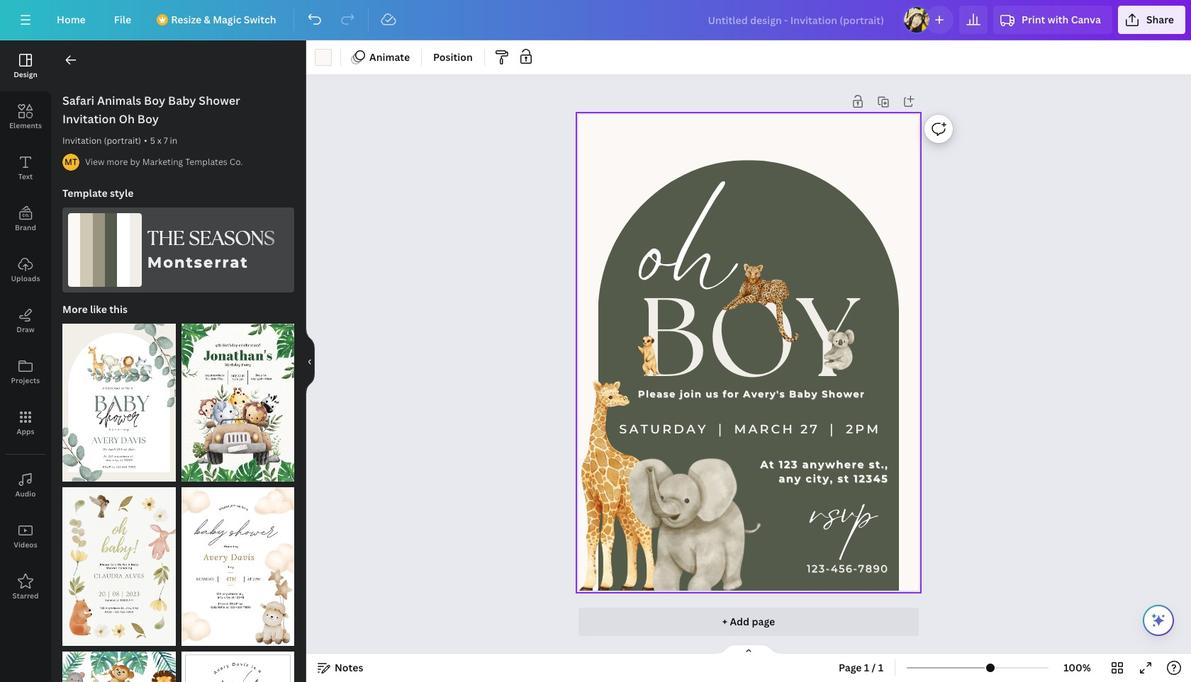 Task type: describe. For each thing, give the bounding box(es) containing it.
apps button
[[0, 398, 51, 449]]

home
[[57, 13, 86, 26]]

march
[[734, 422, 795, 436]]

5
[[150, 135, 155, 147]]

at
[[760, 459, 775, 472]]

safari animals boy baby shower invitation oh boy
[[62, 93, 240, 127]]

watercolor greenery nature tropical animals 4th birthday photo invitation card image
[[62, 652, 175, 683]]

canva assistant image
[[1150, 613, 1167, 630]]

resize
[[171, 13, 201, 26]]

projects
[[11, 376, 40, 386]]

design button
[[0, 40, 51, 91]]

print with canva
[[1022, 13, 1101, 26]]

more
[[107, 156, 128, 168]]

marketing templates co. element
[[62, 154, 79, 171]]

aesthetic gender neutral baby shower invitation with lamb image
[[181, 488, 294, 646]]

file
[[114, 13, 131, 26]]

resize & magic switch
[[171, 13, 276, 26]]

please
[[638, 389, 676, 400]]

us
[[706, 389, 719, 400]]

shower inside safari animals boy baby shower invitation oh boy
[[199, 93, 240, 108]]

print
[[1022, 13, 1045, 26]]

invitation inside safari animals boy baby shower invitation oh boy
[[62, 111, 116, 127]]

in
[[170, 135, 177, 147]]

share
[[1146, 13, 1174, 26]]

greenery safari baby shower invitation group
[[62, 315, 175, 482]]

/
[[872, 661, 876, 675]]

switch
[[244, 13, 276, 26]]

the
[[147, 228, 185, 250]]

aesthetic gender neutral baby shower invitation with lamb group
[[181, 480, 294, 646]]

123-
[[807, 563, 831, 576]]

27
[[800, 422, 820, 436]]

boy
[[639, 276, 859, 403]]

montserrat
[[147, 254, 249, 272]]

notes button
[[312, 657, 369, 680]]

green aesthetic minimalist animals birthdar invitation image
[[181, 324, 294, 482]]

1 1 from the left
[[864, 661, 869, 675]]

more like this
[[62, 303, 128, 316]]

2pm
[[846, 422, 881, 436]]

side panel tab list
[[0, 40, 51, 613]]

watercolor greenery nature tropical animals 4th birthday photo invitation card group
[[62, 644, 175, 683]]

1 vertical spatial boy
[[137, 111, 159, 127]]

more
[[62, 303, 88, 316]]

marketing templates co. image
[[62, 154, 79, 171]]

green aesthetic minimalist animals birthdar invitation group
[[181, 315, 294, 482]]

resize & magic switch button
[[148, 6, 288, 34]]

baby inside safari animals boy baby shower invitation oh boy
[[168, 93, 196, 108]]

audio button
[[0, 460, 51, 511]]

st
[[837, 473, 850, 486]]

elements button
[[0, 91, 51, 142]]

2 │ from the left
[[825, 422, 840, 436]]

oh
[[640, 250, 736, 380]]

the seasons montserrat
[[147, 228, 275, 272]]

brand button
[[0, 194, 51, 245]]

1 horizontal spatial shower
[[822, 389, 865, 400]]

notes
[[335, 661, 363, 675]]

style
[[110, 186, 134, 200]]

123-456-7890
[[807, 563, 888, 576]]

#fdf9f7 image
[[315, 49, 332, 66]]

100%
[[1064, 661, 1091, 675]]

with
[[1048, 13, 1069, 26]]

cream green watercolor baby shower honoring invitation image
[[62, 488, 175, 646]]

starred button
[[0, 562, 51, 613]]

456-
[[831, 563, 858, 576]]

projects button
[[0, 347, 51, 398]]

show pages image
[[715, 644, 783, 656]]

at 123 anywhere st., any city, st 12345
[[760, 459, 888, 486]]

1 │ from the left
[[714, 422, 728, 436]]

this
[[109, 303, 128, 316]]

seasons
[[189, 228, 275, 250]]

uploads
[[11, 274, 40, 284]]

2 invitation from the top
[[62, 135, 102, 147]]



Task type: vqa. For each thing, say whether or not it's contained in the screenshot.
free
no



Task type: locate. For each thing, give the bounding box(es) containing it.
1 horizontal spatial │
[[825, 422, 840, 436]]

0 horizontal spatial baby
[[168, 93, 196, 108]]

1 left /
[[864, 661, 869, 675]]

design
[[14, 69, 37, 79]]

+ add page button
[[578, 608, 919, 637]]

0 vertical spatial invitation
[[62, 111, 116, 127]]

Design title text field
[[696, 6, 897, 34]]

│ down us
[[714, 422, 728, 436]]

baby up the 27
[[789, 389, 818, 400]]

text
[[18, 172, 33, 181]]

0 horizontal spatial │
[[714, 422, 728, 436]]

x
[[157, 135, 161, 147]]

co.
[[230, 156, 243, 168]]

invitation up marketing templates co. image in the left top of the page
[[62, 135, 102, 147]]

123
[[779, 459, 798, 472]]

templates
[[185, 156, 227, 168]]

1 vertical spatial shower
[[822, 389, 865, 400]]

text button
[[0, 142, 51, 194]]

main menu bar
[[0, 0, 1191, 40]]

1 horizontal spatial 1
[[878, 661, 883, 675]]

position button
[[428, 46, 478, 69]]

page 1 / 1
[[839, 661, 883, 675]]

join
[[680, 389, 702, 400]]

(portrait)
[[104, 135, 141, 147]]

view more by marketing templates co. button
[[85, 155, 243, 169]]

videos button
[[0, 511, 51, 562]]

1 vertical spatial baby
[[789, 389, 818, 400]]

home link
[[45, 6, 97, 34]]

marketing
[[142, 156, 183, 168]]

1 vertical spatial invitation
[[62, 135, 102, 147]]

oh
[[119, 111, 135, 127]]

hide image
[[306, 328, 315, 396]]

0 vertical spatial shower
[[199, 93, 240, 108]]

0 horizontal spatial shower
[[199, 93, 240, 108]]

invitation down safari
[[62, 111, 116, 127]]

│
[[714, 422, 728, 436], [825, 422, 840, 436]]

animate
[[369, 50, 410, 64]]

saturday │ march 27 │ 2pm
[[619, 422, 881, 436]]

apps
[[17, 427, 34, 437]]

draw
[[16, 325, 35, 335]]

anywhere
[[802, 459, 865, 472]]

0 vertical spatial boy
[[144, 93, 165, 108]]

draw button
[[0, 296, 51, 347]]

please join us for avery's baby shower
[[638, 389, 865, 400]]

1 invitation from the top
[[62, 111, 116, 127]]

+ add page
[[722, 615, 775, 629]]

st.,
[[869, 459, 888, 472]]

page
[[839, 661, 862, 675]]

view more by marketing templates co.
[[85, 156, 243, 168]]

safari
[[62, 93, 94, 108]]

1 horizontal spatial baby
[[789, 389, 818, 400]]

2 1 from the left
[[878, 661, 883, 675]]

baby
[[168, 93, 196, 108], [789, 389, 818, 400]]

1
[[864, 661, 869, 675], [878, 661, 883, 675]]

rsvp
[[811, 512, 876, 565]]

template
[[62, 186, 108, 200]]

videos
[[14, 540, 37, 550]]

shower up the 2pm
[[822, 389, 865, 400]]

starred
[[12, 591, 39, 601]]

boy right oh
[[137, 111, 159, 127]]

5 x 7 in
[[150, 135, 177, 147]]

elements
[[9, 121, 42, 130]]

boy right animals
[[144, 93, 165, 108]]

share button
[[1118, 6, 1185, 34]]

print with canva button
[[993, 6, 1112, 34]]

magic
[[213, 13, 241, 26]]

audio
[[15, 489, 36, 499]]

by
[[130, 156, 140, 168]]

0 horizontal spatial 1
[[864, 661, 869, 675]]

brand
[[15, 223, 36, 233]]

add
[[730, 615, 749, 629]]

greenery safari baby shower invitation image
[[62, 324, 175, 482]]

invitation
[[62, 111, 116, 127], [62, 135, 102, 147]]

canva
[[1071, 13, 1101, 26]]

file button
[[103, 6, 143, 34]]

animate button
[[347, 46, 416, 69]]

cream green watercolor baby shower honoring invitation group
[[62, 480, 175, 646]]

for
[[723, 389, 739, 400]]

view
[[85, 156, 104, 168]]

any
[[779, 473, 802, 486]]

7890
[[858, 563, 888, 576]]

│ right the 27
[[825, 422, 840, 436]]

invitation (portrait)
[[62, 135, 141, 147]]

shower
[[199, 93, 240, 108], [822, 389, 865, 400]]

page
[[752, 615, 775, 629]]

wild one safari first birthday invitation image
[[181, 652, 294, 683]]

city,
[[806, 473, 834, 486]]

1 right /
[[878, 661, 883, 675]]

uploads button
[[0, 245, 51, 296]]

&
[[204, 13, 210, 26]]

baby up in
[[168, 93, 196, 108]]

like
[[90, 303, 107, 316]]

shower up templates
[[199, 93, 240, 108]]

boy
[[144, 93, 165, 108], [137, 111, 159, 127]]

+
[[722, 615, 727, 629]]

wild one safari first birthday invitation group
[[181, 644, 294, 683]]

100% button
[[1054, 657, 1100, 680]]

0 vertical spatial baby
[[168, 93, 196, 108]]

template style
[[62, 186, 134, 200]]

avery's
[[743, 389, 785, 400]]

12345
[[854, 473, 888, 486]]

animals
[[97, 93, 141, 108]]



